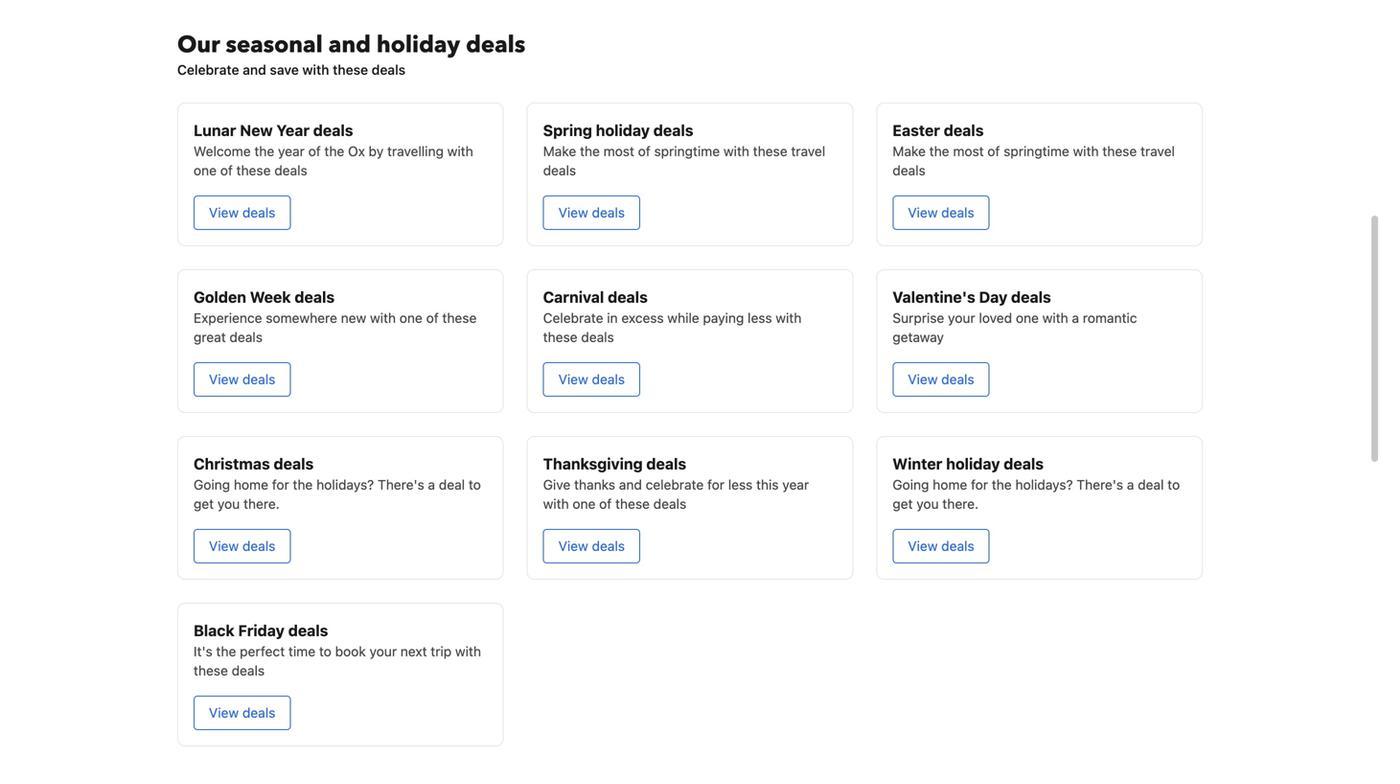 Task type: vqa. For each thing, say whether or not it's contained in the screenshot.


Task type: describe. For each thing, give the bounding box(es) containing it.
view for the
[[908, 205, 938, 221]]

view deals for thanks
[[559, 539, 625, 554]]

there's inside christmas deals going home for the holidays? there's a deal to get you there.
[[378, 477, 425, 493]]

spring
[[543, 122, 592, 140]]

get inside the winter holiday deals going home for the holidays? there's a deal to get you there.
[[893, 496, 913, 512]]

these inside carnival deals celebrate in excess while paying less with these deals
[[543, 330, 578, 345]]

less for thanksgiving deals
[[729, 477, 753, 493]]

deal inside christmas deals going home for the holidays? there's a deal to get you there.
[[439, 477, 465, 493]]

view deals for deals
[[209, 205, 276, 221]]

a for valentine's day deals
[[1073, 310, 1080, 326]]

it's
[[194, 644, 213, 660]]

view for home
[[209, 539, 239, 554]]

your inside black friday deals it's the perfect time to book your next trip with these deals
[[370, 644, 397, 660]]

in
[[607, 310, 618, 326]]

year inside lunar new year deals welcome the year of the ox by travelling with one of these deals
[[278, 144, 305, 159]]

one inside thanksgiving deals give thanks and celebrate for less this year with one of these deals
[[573, 496, 596, 512]]

of inside 'spring holiday deals make the most of springtime with these travel deals'
[[638, 144, 651, 159]]

week
[[250, 288, 291, 307]]

deals inside the winter holiday deals going home for the holidays? there's a deal to get you there.
[[1004, 455, 1044, 473]]

to inside christmas deals going home for the holidays? there's a deal to get you there.
[[469, 477, 481, 493]]

to inside black friday deals it's the perfect time to book your next trip with these deals
[[319, 644, 332, 660]]

view for in
[[559, 372, 589, 388]]

golden week deals experience somewhere new with one of these great deals
[[194, 288, 477, 345]]

view deals for surprise
[[908, 372, 975, 388]]

thanks
[[574, 477, 616, 493]]

easter
[[893, 122, 941, 140]]

view for it's
[[209, 706, 239, 721]]

view deals for in
[[559, 372, 625, 388]]

paying
[[703, 310, 744, 326]]

view for surprise
[[908, 372, 938, 388]]

somewhere
[[266, 310, 337, 326]]

black
[[194, 622, 235, 640]]

view for thanks
[[559, 539, 589, 554]]

christmas
[[194, 455, 270, 473]]

you inside the winter holiday deals going home for the holidays? there's a deal to get you there.
[[917, 496, 939, 512]]

carnival
[[543, 288, 604, 307]]

celebrate inside 'our seasonal and holiday deals celebrate and save with these deals'
[[177, 62, 239, 78]]

perfect
[[240, 644, 285, 660]]

holiday for winter
[[947, 455, 1001, 473]]

to inside the winter holiday deals going home for the holidays? there's a deal to get you there.
[[1168, 477, 1181, 493]]

celebrate
[[646, 477, 704, 493]]

with inside lunar new year deals welcome the year of the ox by travelling with one of these deals
[[448, 144, 473, 159]]

for inside the winter holiday deals going home for the holidays? there's a deal to get you there.
[[971, 477, 989, 493]]

deals inside christmas deals going home for the holidays? there's a deal to get you there.
[[274, 455, 314, 473]]

with inside valentine's day deals surprise your loved one with a romantic getaway
[[1043, 310, 1069, 326]]

getaway
[[893, 330, 945, 345]]

make inside easter deals make the most of springtime with these travel deals
[[893, 144, 926, 159]]

and inside thanksgiving deals give thanks and celebrate for less this year with one of these deals
[[619, 477, 642, 493]]

one inside golden week deals experience somewhere new with one of these great deals
[[400, 310, 423, 326]]

1 vertical spatial and
[[243, 62, 266, 78]]

view deals for the
[[908, 205, 975, 221]]

spring holiday deals make the most of springtime with these travel deals
[[543, 122, 826, 179]]

view for experience
[[209, 372, 239, 388]]

view deals link for in
[[543, 363, 641, 397]]

while
[[668, 310, 700, 326]]

there. inside christmas deals going home for the holidays? there's a deal to get you there.
[[244, 496, 280, 512]]

winter holiday deals going home for the holidays? there's a deal to get you there.
[[893, 455, 1181, 512]]

year inside thanksgiving deals give thanks and celebrate for less this year with one of these deals
[[783, 477, 809, 493]]

book
[[335, 644, 366, 660]]

going inside christmas deals going home for the holidays? there's a deal to get you there.
[[194, 477, 230, 493]]

seasonal
[[226, 29, 323, 61]]

view deals link for surprise
[[893, 363, 990, 397]]

a inside the winter holiday deals going home for the holidays? there's a deal to get you there.
[[1128, 477, 1135, 493]]

view for deals
[[209, 205, 239, 221]]

of inside easter deals make the most of springtime with these travel deals
[[988, 144, 1001, 159]]

welcome
[[194, 144, 251, 159]]

your inside valentine's day deals surprise your loved one with a romantic getaway
[[948, 310, 976, 326]]

one inside lunar new year deals welcome the year of the ox by travelling with one of these deals
[[194, 163, 217, 179]]

holidays? inside christmas deals going home for the holidays? there's a deal to get you there.
[[317, 477, 374, 493]]

view deals link for it's
[[194, 696, 291, 731]]

year
[[277, 122, 310, 140]]

these inside easter deals make the most of springtime with these travel deals
[[1103, 144, 1138, 159]]

these inside golden week deals experience somewhere new with one of these great deals
[[443, 310, 477, 326]]

give
[[543, 477, 571, 493]]

these inside 'spring holiday deals make the most of springtime with these travel deals'
[[753, 144, 788, 159]]

1 horizontal spatial and
[[329, 29, 371, 61]]

romantic
[[1083, 310, 1138, 326]]

our seasonal and holiday deals celebrate and save with these deals
[[177, 29, 526, 78]]

travelling
[[387, 144, 444, 159]]

friday
[[238, 622, 285, 640]]

the inside 'spring holiday deals make the most of springtime with these travel deals'
[[580, 144, 600, 159]]

home inside the winter holiday deals going home for the holidays? there's a deal to get you there.
[[933, 477, 968, 493]]

ox
[[348, 144, 365, 159]]



Task type: locate. For each thing, give the bounding box(es) containing it.
with inside golden week deals experience somewhere new with one of these great deals
[[370, 310, 396, 326]]

0 horizontal spatial springtime
[[654, 144, 720, 159]]

view deals down thanks
[[559, 539, 625, 554]]

you down 'winter'
[[917, 496, 939, 512]]

deals inside valentine's day deals surprise your loved one with a romantic getaway
[[1012, 288, 1052, 307]]

view deals link down welcome
[[194, 196, 291, 230]]

you down christmas
[[218, 496, 240, 512]]

1 home from the left
[[234, 477, 269, 493]]

1 horizontal spatial holiday
[[596, 122, 650, 140]]

2 horizontal spatial for
[[971, 477, 989, 493]]

view deals link down 'great'
[[194, 363, 291, 397]]

celebrate down our
[[177, 62, 239, 78]]

1 horizontal spatial your
[[948, 310, 976, 326]]

view deals link for the
[[893, 196, 990, 230]]

the inside christmas deals going home for the holidays? there's a deal to get you there.
[[293, 477, 313, 493]]

holiday inside the winter holiday deals going home for the holidays? there's a deal to get you there.
[[947, 455, 1001, 473]]

the
[[255, 144, 275, 159], [325, 144, 345, 159], [580, 144, 600, 159], [930, 144, 950, 159], [293, 477, 313, 493], [992, 477, 1012, 493], [216, 644, 236, 660]]

one down welcome
[[194, 163, 217, 179]]

new
[[341, 310, 367, 326]]

1 springtime from the left
[[654, 144, 720, 159]]

1 horizontal spatial to
[[469, 477, 481, 493]]

home
[[234, 477, 269, 493], [933, 477, 968, 493]]

1 horizontal spatial home
[[933, 477, 968, 493]]

2 home from the left
[[933, 477, 968, 493]]

travel inside 'spring holiday deals make the most of springtime with these travel deals'
[[791, 144, 826, 159]]

view deals link down thanks
[[543, 530, 641, 564]]

celebrate down carnival
[[543, 310, 604, 326]]

a inside valentine's day deals surprise your loved one with a romantic getaway
[[1073, 310, 1080, 326]]

view
[[209, 205, 239, 221], [559, 205, 589, 221], [908, 205, 938, 221], [209, 372, 239, 388], [559, 372, 589, 388], [908, 372, 938, 388], [209, 539, 239, 554], [559, 539, 589, 554], [908, 539, 938, 554], [209, 706, 239, 721]]

holidays? inside the winter holiday deals going home for the holidays? there's a deal to get you there.
[[1016, 477, 1074, 493]]

0 horizontal spatial holiday
[[377, 29, 460, 61]]

make down easter
[[893, 144, 926, 159]]

less left this
[[729, 477, 753, 493]]

view deals link for make
[[543, 196, 641, 230]]

view deals down welcome
[[209, 205, 276, 221]]

new
[[240, 122, 273, 140]]

0 vertical spatial your
[[948, 310, 976, 326]]

you
[[218, 496, 240, 512], [917, 496, 939, 512]]

deal
[[439, 477, 465, 493], [1138, 477, 1165, 493]]

2 springtime from the left
[[1004, 144, 1070, 159]]

easter deals make the most of springtime with these travel deals
[[893, 122, 1176, 179]]

view for going
[[908, 539, 938, 554]]

view deals for make
[[559, 205, 625, 221]]

springtime inside 'spring holiday deals make the most of springtime with these travel deals'
[[654, 144, 720, 159]]

view deals down 'winter'
[[908, 539, 975, 554]]

0 vertical spatial year
[[278, 144, 305, 159]]

view down spring
[[559, 205, 589, 221]]

0 horizontal spatial travel
[[791, 144, 826, 159]]

view deals for it's
[[209, 706, 276, 721]]

less inside thanksgiving deals give thanks and celebrate for less this year with one of these deals
[[729, 477, 753, 493]]

most
[[604, 144, 635, 159], [954, 144, 984, 159]]

0 vertical spatial celebrate
[[177, 62, 239, 78]]

2 vertical spatial holiday
[[947, 455, 1001, 473]]

view down getaway
[[908, 372, 938, 388]]

1 horizontal spatial make
[[893, 144, 926, 159]]

your
[[948, 310, 976, 326], [370, 644, 397, 660]]

2 horizontal spatial holiday
[[947, 455, 1001, 473]]

most inside easter deals make the most of springtime with these travel deals
[[954, 144, 984, 159]]

travel
[[791, 144, 826, 159], [1141, 144, 1176, 159]]

1 horizontal spatial springtime
[[1004, 144, 1070, 159]]

2 there's from the left
[[1077, 477, 1124, 493]]

1 horizontal spatial going
[[893, 477, 930, 493]]

1 holidays? from the left
[[317, 477, 374, 493]]

less right the paying
[[748, 310, 772, 326]]

and right the seasonal
[[329, 29, 371, 61]]

view deals down christmas
[[209, 539, 276, 554]]

2 travel from the left
[[1141, 144, 1176, 159]]

1 for from the left
[[272, 477, 289, 493]]

2 horizontal spatial to
[[1168, 477, 1181, 493]]

for inside christmas deals going home for the holidays? there's a deal to get you there.
[[272, 477, 289, 493]]

2 make from the left
[[893, 144, 926, 159]]

there. inside the winter holiday deals going home for the holidays? there's a deal to get you there.
[[943, 496, 979, 512]]

this
[[757, 477, 779, 493]]

view deals for going
[[908, 539, 975, 554]]

day
[[980, 288, 1008, 307]]

a inside christmas deals going home for the holidays? there's a deal to get you there.
[[428, 477, 435, 493]]

1 horizontal spatial holidays?
[[1016, 477, 1074, 493]]

view deals
[[209, 205, 276, 221], [559, 205, 625, 221], [908, 205, 975, 221], [209, 372, 276, 388], [559, 372, 625, 388], [908, 372, 975, 388], [209, 539, 276, 554], [559, 539, 625, 554], [908, 539, 975, 554], [209, 706, 276, 721]]

0 horizontal spatial going
[[194, 477, 230, 493]]

a
[[1073, 310, 1080, 326], [428, 477, 435, 493], [1128, 477, 1135, 493]]

make inside 'spring holiday deals make the most of springtime with these travel deals'
[[543, 144, 577, 159]]

make
[[543, 144, 577, 159], [893, 144, 926, 159]]

one right loved at top
[[1016, 310, 1039, 326]]

deals
[[466, 29, 526, 61], [372, 62, 406, 78], [313, 122, 353, 140], [654, 122, 694, 140], [944, 122, 984, 140], [275, 163, 308, 179], [543, 163, 576, 179], [893, 163, 926, 179], [243, 205, 276, 221], [592, 205, 625, 221], [942, 205, 975, 221], [295, 288, 335, 307], [608, 288, 648, 307], [1012, 288, 1052, 307], [230, 330, 263, 345], [581, 330, 614, 345], [243, 372, 276, 388], [592, 372, 625, 388], [942, 372, 975, 388], [274, 455, 314, 473], [647, 455, 687, 473], [1004, 455, 1044, 473], [654, 496, 687, 512], [243, 539, 276, 554], [592, 539, 625, 554], [942, 539, 975, 554], [288, 622, 328, 640], [232, 663, 265, 679], [243, 706, 276, 721]]

1 horizontal spatial there.
[[943, 496, 979, 512]]

view down carnival
[[559, 372, 589, 388]]

surprise
[[893, 310, 945, 326]]

a for christmas deals
[[428, 477, 435, 493]]

1 horizontal spatial a
[[1073, 310, 1080, 326]]

2 vertical spatial and
[[619, 477, 642, 493]]

with inside thanksgiving deals give thanks and celebrate for less this year with one of these deals
[[543, 496, 569, 512]]

2 you from the left
[[917, 496, 939, 512]]

of
[[308, 144, 321, 159], [638, 144, 651, 159], [988, 144, 1001, 159], [220, 163, 233, 179], [426, 310, 439, 326], [600, 496, 612, 512]]

and
[[329, 29, 371, 61], [243, 62, 266, 78], [619, 477, 642, 493]]

view down welcome
[[209, 205, 239, 221]]

make down spring
[[543, 144, 577, 159]]

and right thanks
[[619, 477, 642, 493]]

home down christmas
[[234, 477, 269, 493]]

1 vertical spatial celebrate
[[543, 310, 604, 326]]

view for make
[[559, 205, 589, 221]]

2 holidays? from the left
[[1016, 477, 1074, 493]]

1 deal from the left
[[439, 477, 465, 493]]

these inside black friday deals it's the perfect time to book your next trip with these deals
[[194, 663, 228, 679]]

get inside christmas deals going home for the holidays? there's a deal to get you there.
[[194, 496, 214, 512]]

1 there. from the left
[[244, 496, 280, 512]]

1 vertical spatial year
[[783, 477, 809, 493]]

home inside christmas deals going home for the holidays? there's a deal to get you there.
[[234, 477, 269, 493]]

0 vertical spatial and
[[329, 29, 371, 61]]

valentine's
[[893, 288, 976, 307]]

view down 'great'
[[209, 372, 239, 388]]

get
[[194, 496, 214, 512], [893, 496, 913, 512]]

by
[[369, 144, 384, 159]]

2 get from the left
[[893, 496, 913, 512]]

1 horizontal spatial there's
[[1077, 477, 1124, 493]]

and left save
[[243, 62, 266, 78]]

celebrate
[[177, 62, 239, 78], [543, 310, 604, 326]]

view down christmas
[[209, 539, 239, 554]]

view deals down 'great'
[[209, 372, 276, 388]]

view deals down spring
[[559, 205, 625, 221]]

1 horizontal spatial year
[[783, 477, 809, 493]]

you inside christmas deals going home for the holidays? there's a deal to get you there.
[[218, 496, 240, 512]]

view deals link for experience
[[194, 363, 291, 397]]

view deals link down perfect in the bottom of the page
[[194, 696, 291, 731]]

1 horizontal spatial celebrate
[[543, 310, 604, 326]]

view deals link for thanks
[[543, 530, 641, 564]]

2 for from the left
[[708, 477, 725, 493]]

with inside 'spring holiday deals make the most of springtime with these travel deals'
[[724, 144, 750, 159]]

2 deal from the left
[[1138, 477, 1165, 493]]

1 horizontal spatial for
[[708, 477, 725, 493]]

view deals link down 'winter'
[[893, 530, 990, 564]]

thanksgiving
[[543, 455, 643, 473]]

holiday inside 'our seasonal and holiday deals celebrate and save with these deals'
[[377, 29, 460, 61]]

going down 'winter'
[[893, 477, 930, 493]]

year right this
[[783, 477, 809, 493]]

there.
[[244, 496, 280, 512], [943, 496, 979, 512]]

your left next
[[370, 644, 397, 660]]

golden
[[194, 288, 246, 307]]

view deals for home
[[209, 539, 276, 554]]

view deals link
[[194, 196, 291, 230], [543, 196, 641, 230], [893, 196, 990, 230], [194, 363, 291, 397], [543, 363, 641, 397], [893, 363, 990, 397], [194, 530, 291, 564], [543, 530, 641, 564], [893, 530, 990, 564], [194, 696, 291, 731]]

1 you from the left
[[218, 496, 240, 512]]

one
[[194, 163, 217, 179], [400, 310, 423, 326], [1016, 310, 1039, 326], [573, 496, 596, 512]]

with inside easter deals make the most of springtime with these travel deals
[[1074, 144, 1099, 159]]

one right new
[[400, 310, 423, 326]]

0 horizontal spatial home
[[234, 477, 269, 493]]

view deals link down in
[[543, 363, 641, 397]]

0 horizontal spatial and
[[243, 62, 266, 78]]

1 get from the left
[[194, 496, 214, 512]]

0 horizontal spatial make
[[543, 144, 577, 159]]

view deals down in
[[559, 372, 625, 388]]

these inside lunar new year deals welcome the year of the ox by travelling with one of these deals
[[236, 163, 271, 179]]

view deals for experience
[[209, 372, 276, 388]]

of inside thanksgiving deals give thanks and celebrate for less this year with one of these deals
[[600, 496, 612, 512]]

view down easter
[[908, 205, 938, 221]]

view down 'winter'
[[908, 539, 938, 554]]

view deals link down christmas
[[194, 530, 291, 564]]

with inside 'our seasonal and holiday deals celebrate and save with these deals'
[[302, 62, 329, 78]]

with
[[302, 62, 329, 78], [448, 144, 473, 159], [724, 144, 750, 159], [1074, 144, 1099, 159], [370, 310, 396, 326], [776, 310, 802, 326], [1043, 310, 1069, 326], [543, 496, 569, 512], [455, 644, 481, 660]]

3 for from the left
[[971, 477, 989, 493]]

1 travel from the left
[[791, 144, 826, 159]]

going
[[194, 477, 230, 493], [893, 477, 930, 493]]

holiday for spring
[[596, 122, 650, 140]]

time
[[289, 644, 316, 660]]

less
[[748, 310, 772, 326], [729, 477, 753, 493]]

0 horizontal spatial there.
[[244, 496, 280, 512]]

1 make from the left
[[543, 144, 577, 159]]

thanksgiving deals give thanks and celebrate for less this year with one of these deals
[[543, 455, 809, 512]]

2 there. from the left
[[943, 496, 979, 512]]

one inside valentine's day deals surprise your loved one with a romantic getaway
[[1016, 310, 1039, 326]]

great
[[194, 330, 226, 345]]

loved
[[979, 310, 1013, 326]]

1 vertical spatial your
[[370, 644, 397, 660]]

1 vertical spatial holiday
[[596, 122, 650, 140]]

view deals down getaway
[[908, 372, 975, 388]]

the inside easter deals make the most of springtime with these travel deals
[[930, 144, 950, 159]]

year
[[278, 144, 305, 159], [783, 477, 809, 493]]

winter
[[893, 455, 943, 473]]

celebrate inside carnival deals celebrate in excess while paying less with these deals
[[543, 310, 604, 326]]

your left loved at top
[[948, 310, 976, 326]]

view deals up the valentine's
[[908, 205, 975, 221]]

2 most from the left
[[954, 144, 984, 159]]

save
[[270, 62, 299, 78]]

these inside thanksgiving deals give thanks and celebrate for less this year with one of these deals
[[616, 496, 650, 512]]

for inside thanksgiving deals give thanks and celebrate for less this year with one of these deals
[[708, 477, 725, 493]]

view down it's
[[209, 706, 239, 721]]

1 there's from the left
[[378, 477, 425, 493]]

excess
[[622, 310, 664, 326]]

2 horizontal spatial a
[[1128, 477, 1135, 493]]

1 going from the left
[[194, 477, 230, 493]]

with inside black friday deals it's the perfect time to book your next trip with these deals
[[455, 644, 481, 660]]

view deals link for deals
[[194, 196, 291, 230]]

to
[[469, 477, 481, 493], [1168, 477, 1181, 493], [319, 644, 332, 660]]

valentine's day deals surprise your loved one with a romantic getaway
[[893, 288, 1138, 345]]

0 horizontal spatial to
[[319, 644, 332, 660]]

the inside the winter holiday deals going home for the holidays? there's a deal to get you there.
[[992, 477, 1012, 493]]

our
[[177, 29, 220, 61]]

0 horizontal spatial holidays?
[[317, 477, 374, 493]]

experience
[[194, 310, 262, 326]]

0 vertical spatial holiday
[[377, 29, 460, 61]]

1 horizontal spatial you
[[917, 496, 939, 512]]

view deals down perfect in the bottom of the page
[[209, 706, 276, 721]]

these inside 'our seasonal and holiday deals celebrate and save with these deals'
[[333, 62, 368, 78]]

0 horizontal spatial year
[[278, 144, 305, 159]]

0 horizontal spatial a
[[428, 477, 435, 493]]

2 horizontal spatial and
[[619, 477, 642, 493]]

0 horizontal spatial celebrate
[[177, 62, 239, 78]]

get down christmas
[[194, 496, 214, 512]]

christmas deals going home for the holidays? there's a deal to get you there.
[[194, 455, 481, 512]]

springtime
[[654, 144, 720, 159], [1004, 144, 1070, 159]]

0 horizontal spatial your
[[370, 644, 397, 660]]

0 horizontal spatial deal
[[439, 477, 465, 493]]

view deals link up the valentine's
[[893, 196, 990, 230]]

0 horizontal spatial you
[[218, 496, 240, 512]]

holiday inside 'spring holiday deals make the most of springtime with these travel deals'
[[596, 122, 650, 140]]

holidays?
[[317, 477, 374, 493], [1016, 477, 1074, 493]]

home down 'winter'
[[933, 477, 968, 493]]

with inside carnival deals celebrate in excess while paying less with these deals
[[776, 310, 802, 326]]

less inside carnival deals celebrate in excess while paying less with these deals
[[748, 310, 772, 326]]

one down thanks
[[573, 496, 596, 512]]

deal inside the winter holiday deals going home for the holidays? there's a deal to get you there.
[[1138, 477, 1165, 493]]

1 horizontal spatial deal
[[1138, 477, 1165, 493]]

0 horizontal spatial there's
[[378, 477, 425, 493]]

year down year
[[278, 144, 305, 159]]

1 most from the left
[[604, 144, 635, 159]]

lunar
[[194, 122, 236, 140]]

view deals link down getaway
[[893, 363, 990, 397]]

of inside golden week deals experience somewhere new with one of these great deals
[[426, 310, 439, 326]]

going down christmas
[[194, 477, 230, 493]]

0 horizontal spatial most
[[604, 144, 635, 159]]

less for carnival deals
[[748, 310, 772, 326]]

0 horizontal spatial for
[[272, 477, 289, 493]]

there's
[[378, 477, 425, 493], [1077, 477, 1124, 493]]

view down give
[[559, 539, 589, 554]]

the inside black friday deals it's the perfect time to book your next trip with these deals
[[216, 644, 236, 660]]

0 vertical spatial less
[[748, 310, 772, 326]]

lunar new year deals welcome the year of the ox by travelling with one of these deals
[[194, 122, 473, 179]]

2 going from the left
[[893, 477, 930, 493]]

travel inside easter deals make the most of springtime with these travel deals
[[1141, 144, 1176, 159]]

1 horizontal spatial most
[[954, 144, 984, 159]]

0 horizontal spatial get
[[194, 496, 214, 512]]

most inside 'spring holiday deals make the most of springtime with these travel deals'
[[604, 144, 635, 159]]

1 horizontal spatial travel
[[1141, 144, 1176, 159]]

1 horizontal spatial get
[[893, 496, 913, 512]]

for
[[272, 477, 289, 493], [708, 477, 725, 493], [971, 477, 989, 493]]

view deals link for going
[[893, 530, 990, 564]]

there's inside the winter holiday deals going home for the holidays? there's a deal to get you there.
[[1077, 477, 1124, 493]]

black friday deals it's the perfect time to book your next trip with these deals
[[194, 622, 481, 679]]

these
[[333, 62, 368, 78], [753, 144, 788, 159], [1103, 144, 1138, 159], [236, 163, 271, 179], [443, 310, 477, 326], [543, 330, 578, 345], [616, 496, 650, 512], [194, 663, 228, 679]]

view deals link down spring
[[543, 196, 641, 230]]

holiday
[[377, 29, 460, 61], [596, 122, 650, 140], [947, 455, 1001, 473]]

springtime inside easter deals make the most of springtime with these travel deals
[[1004, 144, 1070, 159]]

going inside the winter holiday deals going home for the holidays? there's a deal to get you there.
[[893, 477, 930, 493]]

carnival deals celebrate in excess while paying less with these deals
[[543, 288, 802, 345]]

get down 'winter'
[[893, 496, 913, 512]]

view deals link for home
[[194, 530, 291, 564]]

1 vertical spatial less
[[729, 477, 753, 493]]

next
[[401, 644, 427, 660]]

trip
[[431, 644, 452, 660]]



